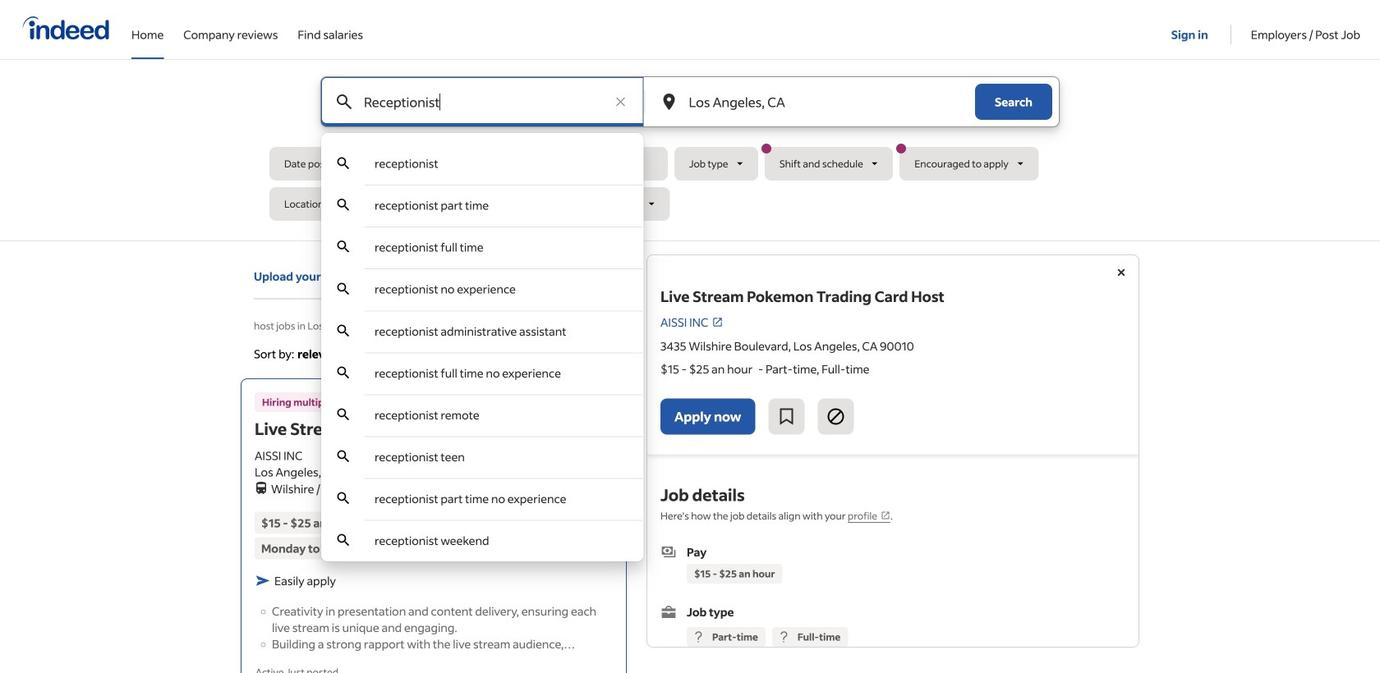 Task type: describe. For each thing, give the bounding box(es) containing it.
search: Job title, keywords, or company text field
[[361, 77, 604, 127]]

1 missing qualification image from the left
[[691, 630, 706, 645]]

job preferences (opens in a new window) image
[[881, 511, 891, 521]]

search suggestions list box
[[321, 143, 644, 562]]

clear what input image
[[612, 94, 629, 110]]



Task type: vqa. For each thing, say whether or not it's contained in the screenshot.
Employers / Post Job
no



Task type: locate. For each thing, give the bounding box(es) containing it.
group
[[582, 387, 619, 423]]

save this job image
[[777, 407, 796, 427]]

Edit location text field
[[686, 77, 942, 127]]

close job details image
[[1112, 263, 1131, 283]]

2 missing qualification image from the left
[[776, 630, 791, 645]]

transit information image
[[255, 479, 268, 494]]

1 horizontal spatial missing qualification image
[[776, 630, 791, 645]]

not interested image
[[826, 407, 846, 427]]

None search field
[[269, 76, 1111, 562]]

missing qualification image
[[691, 630, 706, 645], [776, 630, 791, 645]]

aissi inc (opens in a new tab) image
[[712, 317, 723, 328]]

0 horizontal spatial missing qualification image
[[691, 630, 706, 645]]

help icon image
[[594, 344, 614, 364]]



